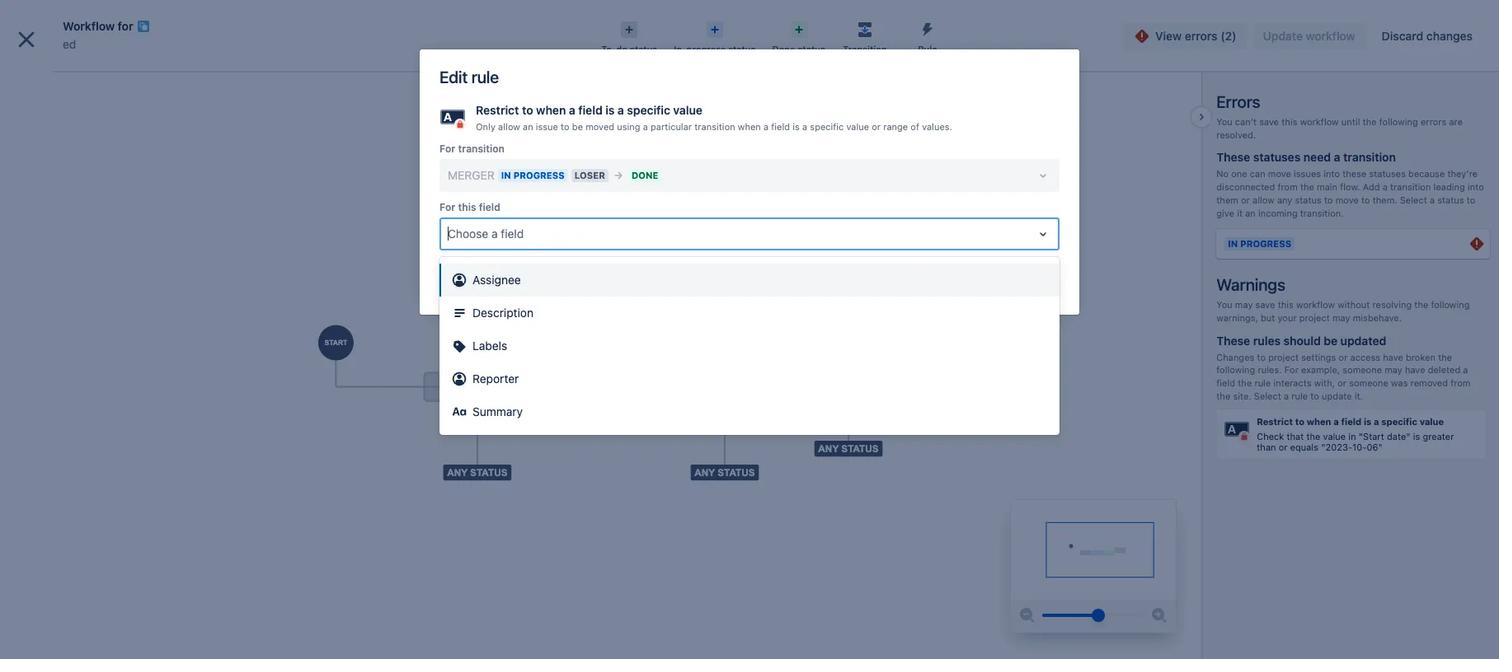 Task type: vqa. For each thing, say whether or not it's contained in the screenshot.
the left may
yes



Task type: describe. For each thing, give the bounding box(es) containing it.
main
[[1317, 182, 1338, 192]]

following inside errors you can't save this workflow until the following errors are resolved.
[[1380, 116, 1419, 127]]

create button
[[657, 9, 713, 36]]

select inside the these rules should be updated changes to project settings or access have broken the following rules. for example, someone may have deleted a field the rule interacts with, or someone was removed from the site. select a rule to update it.
[[1254, 391, 1282, 402]]

value up particular at left
[[673, 103, 703, 117]]

dialog containing errors
[[0, 0, 1500, 660]]

you're in the workflow viewfinder, use the arrow keys to move it element
[[1012, 501, 1177, 600]]

discard changes
[[1382, 29, 1473, 43]]

workflow for errors
[[1301, 116, 1339, 127]]

transition.
[[1301, 207, 1344, 218]]

Search field
[[1186, 9, 1351, 36]]

this for warnings
[[1278, 300, 1294, 310]]

status up transition.
[[1295, 195, 1322, 205]]

greater
[[1423, 431, 1455, 442]]

when for restrict to when a field is a specific value check that the value in "start date" is greater than or equals "2023-10-06"
[[1307, 417, 1332, 428]]

reporter
[[473, 372, 519, 386]]

rules
[[1254, 334, 1281, 348]]

status inside 'popup button'
[[630, 44, 658, 54]]

can
[[1250, 169, 1266, 179]]

to-
[[601, 44, 616, 54]]

or up update
[[1338, 378, 1347, 389]]

description
[[473, 306, 534, 320]]

or inside restrict to when a field is a specific value check that the value in "start date" is greater than or equals "2023-10-06"
[[1279, 442, 1288, 453]]

it.
[[1355, 391, 1364, 402]]

(2)
[[1221, 29, 1237, 43]]

view errors (2) button
[[1123, 23, 1247, 49]]

or inside these statuses need a transition no one can move issues into these statuses because they're disconnected from the main flow. add a transition leading into them or allow any status to move to them. select a status to give it an incoming transition.
[[1241, 195, 1250, 205]]

for this field
[[440, 201, 501, 213]]

give
[[1217, 207, 1235, 218]]

errors inside button
[[1185, 29, 1218, 43]]

1 vertical spatial ed
[[49, 72, 63, 86]]

edit
[[440, 68, 468, 87]]

for inside the these rules should be updated changes to project settings or access have broken the following rules. for example, someone may have deleted a field the rule interacts with, or someone was removed from the site. select a rule to update it.
[[1285, 365, 1299, 376]]

incoming
[[1259, 207, 1298, 218]]

specific for restrict to when a field is a specific value only allow an issue to be moved using a particular transition when a field is a specific value or range of values.
[[627, 103, 671, 117]]

that
[[1287, 431, 1304, 442]]

date"
[[1387, 431, 1411, 442]]

the left site.
[[1217, 391, 1231, 402]]

open image
[[1034, 224, 1053, 244]]

1 horizontal spatial may
[[1333, 313, 1351, 323]]

create
[[667, 15, 703, 29]]

changes
[[1427, 29, 1473, 43]]

deleted
[[1428, 365, 1461, 376]]

close workflow editor image
[[13, 26, 40, 53]]

for for for transition
[[440, 142, 456, 155]]

rule right edit
[[472, 68, 499, 87]]

be inside restrict to when a field is a specific value only allow an issue to be moved using a particular transition when a field is a specific value or range of values.
[[572, 121, 583, 132]]

create banner
[[0, 0, 1500, 46]]

the up the deleted
[[1439, 352, 1453, 363]]

0 vertical spatial someone
[[1343, 365, 1383, 376]]

in-
[[674, 44, 687, 54]]

settings
[[1302, 352, 1337, 363]]

warnings,
[[1217, 313, 1259, 323]]

without
[[1338, 300, 1370, 310]]

from inside these statuses need a transition no one can move issues into these statuses because they're disconnected from the main flow. add a transition leading into them or allow any status to move to them. select a status to give it an incoming transition.
[[1278, 182, 1298, 192]]

rule down interacts
[[1292, 391, 1308, 402]]

errors you can't save this workflow until the following errors are resolved.
[[1217, 92, 1463, 140]]

1 horizontal spatial statuses
[[1370, 169, 1406, 179]]

transition
[[843, 44, 887, 54]]

site.
[[1234, 391, 1252, 402]]

discard changes button
[[1372, 23, 1483, 49]]

from inside the these rules should be updated changes to project settings or access have broken the following rules. for example, someone may have deleted a field the rule interacts with, or someone was removed from the site. select a rule to update it.
[[1451, 378, 1471, 389]]

is up moved
[[606, 103, 615, 117]]

project inside warnings you may save this workflow without resolving the following warnings, but your project may misbehave.
[[1300, 313, 1330, 323]]

ed inside dialog
[[63, 37, 76, 51]]

to-do status
[[601, 44, 658, 54]]

update
[[1322, 391, 1353, 402]]

progress
[[687, 44, 726, 54]]

following inside warnings you may save this workflow without resolving the following warnings, but your project may misbehave.
[[1432, 300, 1470, 310]]

can't
[[1236, 116, 1257, 127]]

choose a field
[[448, 227, 524, 241]]

done status button
[[764, 16, 834, 56]]

in-progress status
[[674, 44, 756, 54]]

view errors (2)
[[1156, 29, 1237, 43]]

done status
[[773, 44, 826, 54]]

no
[[1217, 169, 1229, 179]]

delete
[[450, 274, 485, 288]]

for transition
[[440, 142, 505, 155]]

changes
[[1217, 352, 1255, 363]]

0 horizontal spatial move
[[1268, 169, 1292, 179]]

resolving
[[1373, 300, 1412, 310]]

transition down because
[[1391, 182, 1432, 192]]

rule button
[[897, 16, 959, 56]]

field up for transition element
[[771, 121, 790, 132]]

rule inside the delete rule button
[[488, 274, 509, 288]]

save for warnings
[[1256, 300, 1276, 310]]

edit rule
[[440, 68, 499, 87]]

workflow for
[[63, 19, 133, 33]]

select inside these statuses need a transition no one can move issues into these statuses because they're disconnected from the main flow. add a transition leading into them or allow any status to move to them. select a status to give it an incoming transition.
[[1400, 195, 1428, 205]]

be inside the these rules should be updated changes to project settings or access have broken the following rules. for example, someone may have deleted a field the rule interacts with, or someone was removed from the site. select a rule to update it.
[[1324, 334, 1338, 348]]

zoom in image
[[1150, 606, 1170, 626]]

0 horizontal spatial statuses
[[1254, 150, 1301, 164]]

they're
[[1448, 169, 1478, 179]]

rule down rules.
[[1255, 378, 1271, 389]]

edit rule dialog
[[420, 49, 1080, 315]]

only
[[476, 121, 496, 132]]

specific for restrict to when a field is a specific value check that the value in "start date" is greater than or equals "2023-10-06"
[[1382, 417, 1418, 428]]

in
[[1228, 239, 1238, 249]]

in
[[1349, 431, 1357, 442]]

in progress
[[1228, 239, 1292, 249]]

interacts
[[1274, 378, 1312, 389]]

allow inside these statuses need a transition no one can move issues into these statuses because they're disconnected from the main flow. add a transition leading into them or allow any status to move to them. select a status to give it an incoming transition.
[[1253, 195, 1275, 205]]

cancel button
[[1003, 269, 1060, 295]]

range
[[884, 121, 908, 132]]

field inside restrict to when a field is a specific value check that the value in "start date" is greater than or equals "2023-10-06"
[[1342, 417, 1362, 428]]

rules.
[[1258, 365, 1282, 376]]

these for warnings
[[1217, 334, 1251, 348]]

your
[[1278, 313, 1297, 323]]

summary
[[473, 405, 523, 419]]

status down leading
[[1438, 195, 1465, 205]]

leading
[[1434, 182, 1466, 192]]

should
[[1284, 334, 1321, 348]]

the inside errors you can't save this workflow until the following errors are resolved.
[[1363, 116, 1377, 127]]

removed
[[1411, 378, 1449, 389]]

for
[[118, 19, 133, 33]]

primary element
[[10, 0, 1186, 46]]

using
[[617, 121, 641, 132]]

moved
[[586, 121, 615, 132]]

for for for this field
[[440, 201, 456, 213]]

labels
[[473, 339, 508, 353]]

this for errors
[[1282, 116, 1298, 127]]

1 horizontal spatial move
[[1336, 195, 1359, 205]]

done
[[773, 44, 796, 54]]

issue
[[536, 121, 558, 132]]

rule
[[918, 44, 938, 54]]

but
[[1261, 313, 1276, 323]]



Task type: locate. For each thing, give the bounding box(es) containing it.
For this field text field
[[448, 226, 451, 242]]

1 horizontal spatial select
[[1400, 195, 1428, 205]]

0 vertical spatial following
[[1380, 116, 1419, 127]]

1 vertical spatial errors
[[1421, 116, 1447, 127]]

2 vertical spatial may
[[1385, 365, 1403, 376]]

0 vertical spatial you
[[1217, 116, 1233, 127]]

project up should
[[1300, 313, 1330, 323]]

particular
[[651, 121, 692, 132]]

1 horizontal spatial be
[[1324, 334, 1338, 348]]

the right resolving
[[1415, 300, 1429, 310]]

these for errors
[[1217, 150, 1251, 164]]

1 vertical spatial workflow
[[1297, 300, 1336, 310]]

save inside errors you can't save this workflow until the following errors are resolved.
[[1260, 116, 1280, 127]]

0 horizontal spatial into
[[1324, 169, 1340, 179]]

2 horizontal spatial when
[[1307, 417, 1332, 428]]

0 horizontal spatial specific
[[627, 103, 671, 117]]

2 vertical spatial following
[[1217, 365, 1256, 376]]

this up 'choose'
[[458, 201, 476, 213]]

2 you from the top
[[1217, 300, 1233, 310]]

select right them.
[[1400, 195, 1428, 205]]

following right until
[[1380, 116, 1419, 127]]

save for errors
[[1260, 116, 1280, 127]]

0 horizontal spatial restrict
[[476, 103, 519, 117]]

broken
[[1406, 352, 1436, 363]]

you inside warnings you may save this workflow without resolving the following warnings, but your project may misbehave.
[[1217, 300, 1233, 310]]

view
[[1156, 29, 1182, 43]]

when for restrict to when a field is a specific value only allow an issue to be moved using a particular transition when a field is a specific value or range of values.
[[536, 103, 566, 117]]

someone
[[1343, 365, 1383, 376], [1350, 378, 1389, 389]]

Zoom level range field
[[1043, 600, 1145, 633]]

1 vertical spatial when
[[738, 121, 761, 132]]

allow up incoming
[[1253, 195, 1275, 205]]

restrict to when a field is a specific value check that the value in "start date" is greater than or equals "2023-10-06"
[[1257, 417, 1455, 453]]

rule
[[472, 68, 499, 87], [488, 274, 509, 288], [1255, 378, 1271, 389], [1292, 391, 1308, 402]]

them.
[[1373, 195, 1398, 205]]

1 vertical spatial have
[[1406, 365, 1426, 376]]

1 horizontal spatial specific
[[810, 121, 844, 132]]

10-
[[1353, 442, 1367, 453]]

specific
[[627, 103, 671, 117], [810, 121, 844, 132], [1382, 417, 1418, 428]]

1 vertical spatial from
[[1451, 378, 1471, 389]]

you for errors
[[1217, 116, 1233, 127]]

delete rule
[[450, 274, 509, 288]]

to
[[522, 103, 533, 117], [561, 121, 570, 132], [1325, 195, 1333, 205], [1362, 195, 1371, 205], [1467, 195, 1476, 205], [1258, 352, 1266, 363], [1311, 391, 1320, 402], [1296, 417, 1305, 428]]

1 horizontal spatial into
[[1468, 182, 1485, 192]]

because
[[1409, 169, 1445, 179]]

status
[[630, 44, 658, 54], [728, 44, 756, 54], [798, 44, 826, 54], [1295, 195, 1322, 205], [1438, 195, 1465, 205]]

0 vertical spatial these
[[1217, 150, 1251, 164]]

group
[[7, 302, 191, 391], [7, 302, 191, 347], [7, 347, 191, 391]]

2 horizontal spatial specific
[[1382, 417, 1418, 428]]

or down that
[[1279, 442, 1288, 453]]

field up moved
[[578, 103, 603, 117]]

for
[[440, 142, 456, 155], [440, 201, 456, 213], [1285, 365, 1299, 376]]

than
[[1257, 442, 1277, 453]]

you up 'resolved.'
[[1217, 116, 1233, 127]]

you inside errors you can't save this workflow until the following errors are resolved.
[[1217, 116, 1233, 127]]

to-do status button
[[593, 16, 666, 56]]

the inside these statuses need a transition no one can move issues into these statuses because they're disconnected from the main flow. add a transition leading into them or allow any status to move to them. select a status to give it an incoming transition.
[[1301, 182, 1315, 192]]

1 vertical spatial statuses
[[1370, 169, 1406, 179]]

may
[[1236, 300, 1253, 310], [1333, 313, 1351, 323], [1385, 365, 1403, 376]]

0 vertical spatial this
[[1282, 116, 1298, 127]]

workflow inside errors you can't save this workflow until the following errors are resolved.
[[1301, 116, 1339, 127]]

0 vertical spatial workflow
[[1301, 116, 1339, 127]]

discard
[[1382, 29, 1424, 43]]

do
[[616, 44, 628, 54]]

any
[[1278, 195, 1293, 205]]

for transition element
[[440, 159, 1060, 192]]

these up changes
[[1217, 334, 1251, 348]]

field
[[578, 103, 603, 117], [771, 121, 790, 132], [479, 201, 501, 213], [501, 227, 524, 241], [1217, 378, 1236, 389], [1342, 417, 1362, 428]]

check
[[1257, 431, 1285, 442]]

1 horizontal spatial when
[[738, 121, 761, 132]]

someone down 'access'
[[1343, 365, 1383, 376]]

disconnected
[[1217, 182, 1276, 192]]

an left issue
[[523, 121, 533, 132]]

into
[[1324, 169, 1340, 179], [1468, 182, 1485, 192]]

0 horizontal spatial have
[[1383, 352, 1404, 363]]

field inside the these rules should be updated changes to project settings or access have broken the following rules. for example, someone may have deleted a field the rule interacts with, or someone was removed from the site. select a rule to update it.
[[1217, 378, 1236, 389]]

project up rules.
[[1269, 352, 1299, 363]]

select right site.
[[1254, 391, 1282, 402]]

rule right delete
[[488, 274, 509, 288]]

0 horizontal spatial allow
[[498, 121, 520, 132]]

1 vertical spatial select
[[1254, 391, 1282, 402]]

1 these from the top
[[1217, 150, 1251, 164]]

ed link
[[63, 35, 76, 54]]

the down issues
[[1301, 182, 1315, 192]]

workflow
[[63, 19, 115, 33]]

specific up date"
[[1382, 417, 1418, 428]]

is
[[606, 103, 615, 117], [793, 121, 800, 132], [1364, 417, 1372, 428], [1414, 431, 1421, 442]]

restrict up check on the right of page
[[1257, 417, 1293, 428]]

may up was
[[1385, 365, 1403, 376]]

this inside errors you can't save this workflow until the following errors are resolved.
[[1282, 116, 1298, 127]]

0 vertical spatial for
[[440, 142, 456, 155]]

restrict up only
[[476, 103, 519, 117]]

1 horizontal spatial restrict
[[1257, 417, 1293, 428]]

workflow up your
[[1297, 300, 1336, 310]]

transition down only
[[458, 142, 505, 155]]

values.
[[922, 121, 953, 132]]

2 these from the top
[[1217, 334, 1251, 348]]

jira software image
[[43, 13, 154, 33], [43, 13, 154, 33]]

save
[[1260, 116, 1280, 127], [1256, 300, 1276, 310]]

1 vertical spatial following
[[1432, 300, 1470, 310]]

specific inside restrict to when a field is a specific value check that the value in "start date" is greater than or equals "2023-10-06"
[[1382, 417, 1418, 428]]

0 vertical spatial move
[[1268, 169, 1292, 179]]

1 horizontal spatial allow
[[1253, 195, 1275, 205]]

these inside these statuses need a transition no one can move issues into these statuses because they're disconnected from the main flow. add a transition leading into them or allow any status to move to them. select a status to give it an incoming transition.
[[1217, 150, 1251, 164]]

these
[[1217, 150, 1251, 164], [1217, 334, 1251, 348]]

warnings you may save this workflow without resolving the following warnings, but your project may misbehave.
[[1217, 276, 1470, 323]]

or down disconnected
[[1241, 195, 1250, 205]]

transition up these
[[1344, 150, 1396, 164]]

value up "2023-
[[1324, 431, 1346, 442]]

2 horizontal spatial may
[[1385, 365, 1403, 376]]

is right date"
[[1414, 431, 1421, 442]]

status right done
[[798, 44, 826, 54]]

1 you from the top
[[1217, 116, 1233, 127]]

1 vertical spatial someone
[[1350, 378, 1389, 389]]

following inside the these rules should be updated changes to project settings or access have broken the following rules. for example, someone may have deleted a field the rule interacts with, or someone was removed from the site. select a rule to update it.
[[1217, 365, 1256, 376]]

when up issue
[[536, 103, 566, 117]]

move down flow.
[[1336, 195, 1359, 205]]

restrict to when a field is a specific value only allow an issue to be moved using a particular transition when a field is a specific value or range of values.
[[476, 103, 953, 132]]

you for warnings
[[1217, 300, 1233, 310]]

"2023-
[[1322, 442, 1353, 453]]

0 vertical spatial when
[[536, 103, 566, 117]]

an inside restrict to when a field is a specific value only allow an issue to be moved using a particular transition when a field is a specific value or range of values.
[[523, 121, 533, 132]]

workflow for warnings
[[1297, 300, 1336, 310]]

or left range
[[872, 121, 881, 132]]

issues
[[1294, 169, 1322, 179]]

1 vertical spatial this
[[458, 201, 476, 213]]

cancel
[[1013, 274, 1050, 288]]

status right do
[[630, 44, 658, 54]]

when up equals
[[1307, 417, 1332, 428]]

06"
[[1367, 442, 1383, 453]]

or inside restrict to when a field is a specific value only allow an issue to be moved using a particular transition when a field is a specific value or range of values.
[[872, 121, 881, 132]]

an right it
[[1246, 207, 1256, 218]]

1 vertical spatial restrict
[[1257, 417, 1293, 428]]

one
[[1232, 169, 1248, 179]]

an inside these statuses need a transition no one can move issues into these statuses because they're disconnected from the main flow. add a transition leading into them or allow any status to move to them. select a status to give it an incoming transition.
[[1246, 207, 1256, 218]]

them
[[1217, 195, 1239, 205]]

1 vertical spatial these
[[1217, 334, 1251, 348]]

restrict for restrict to when a field is a specific value check that the value in "start date" is greater than or equals "2023-10-06"
[[1257, 417, 1293, 428]]

0 vertical spatial be
[[572, 121, 583, 132]]

until
[[1342, 116, 1361, 127]]

the
[[1363, 116, 1377, 127], [1301, 182, 1315, 192], [1415, 300, 1429, 310], [1439, 352, 1453, 363], [1238, 378, 1252, 389], [1217, 391, 1231, 402], [1307, 431, 1321, 442]]

specific up using
[[627, 103, 671, 117]]

have
[[1383, 352, 1404, 363], [1406, 365, 1426, 376]]

2 vertical spatial specific
[[1382, 417, 1418, 428]]

add
[[1363, 182, 1381, 192]]

status right progress
[[728, 44, 756, 54]]

this right can't
[[1282, 116, 1298, 127]]

this up your
[[1278, 300, 1294, 310]]

is up "start
[[1364, 417, 1372, 428]]

2 vertical spatial when
[[1307, 417, 1332, 428]]

status inside popup button
[[728, 44, 756, 54]]

1 vertical spatial specific
[[810, 121, 844, 132]]

updated
[[1341, 334, 1387, 348]]

from up any
[[1278, 182, 1298, 192]]

may inside the these rules should be updated changes to project settings or access have broken the following rules. for example, someone may have deleted a field the rule interacts with, or someone was removed from the site. select a rule to update it.
[[1385, 365, 1403, 376]]

the up equals
[[1307, 431, 1321, 442]]

1 vertical spatial save
[[1256, 300, 1276, 310]]

errors left are
[[1421, 116, 1447, 127]]

0 vertical spatial an
[[523, 121, 533, 132]]

statuses up can
[[1254, 150, 1301, 164]]

field up choose a field on the top of the page
[[479, 201, 501, 213]]

an
[[523, 121, 533, 132], [1246, 207, 1256, 218]]

in-progress status button
[[666, 16, 764, 56]]

1 vertical spatial an
[[1246, 207, 1256, 218]]

transition inside restrict to when a field is a specific value only allow an issue to be moved using a particular transition when a field is a specific value or range of values.
[[695, 121, 736, 132]]

for up "for this field"
[[440, 142, 456, 155]]

0 horizontal spatial when
[[536, 103, 566, 117]]

0 vertical spatial statuses
[[1254, 150, 1301, 164]]

1 vertical spatial move
[[1336, 195, 1359, 205]]

these inside the these rules should be updated changes to project settings or access have broken the following rules. for example, someone may have deleted a field the rule interacts with, or someone was removed from the site. select a rule to update it.
[[1217, 334, 1251, 348]]

into up main
[[1324, 169, 1340, 179]]

0 vertical spatial allow
[[498, 121, 520, 132]]

be left moved
[[572, 121, 583, 132]]

zoom out image
[[1018, 606, 1038, 626]]

save inside warnings you may save this workflow without resolving the following warnings, but your project may misbehave.
[[1256, 300, 1276, 310]]

project inside the these rules should be updated changes to project settings or access have broken the following rules. for example, someone may have deleted a field the rule interacts with, or someone was removed from the site. select a rule to update it.
[[1269, 352, 1299, 363]]

move right can
[[1268, 169, 1292, 179]]

these statuses need a transition no one can move issues into these statuses because they're disconnected from the main flow. add a transition leading into them or allow any status to move to them. select a status to give it an incoming transition.
[[1217, 150, 1485, 218]]

transition button
[[834, 16, 897, 56]]

restrict inside restrict to when a field is a specific value only allow an issue to be moved using a particular transition when a field is a specific value or range of values.
[[476, 103, 519, 117]]

field up site.
[[1217, 378, 1236, 389]]

resolved.
[[1217, 129, 1257, 140]]

have up was
[[1383, 352, 1404, 363]]

when up for transition element
[[738, 121, 761, 132]]

ed down workflow at the top of page
[[63, 37, 76, 51]]

the inside restrict to when a field is a specific value check that the value in "start date" is greater than or equals "2023-10-06"
[[1307, 431, 1321, 442]]

2 horizontal spatial following
[[1432, 300, 1470, 310]]

"start
[[1359, 431, 1385, 442]]

restrict inside restrict to when a field is a specific value check that the value in "start date" is greater than or equals "2023-10-06"
[[1257, 417, 1293, 428]]

0 horizontal spatial select
[[1254, 391, 1282, 402]]

2 vertical spatial this
[[1278, 300, 1294, 310]]

be up settings
[[1324, 334, 1338, 348]]

statuses up add
[[1370, 169, 1406, 179]]

errors
[[1185, 29, 1218, 43], [1421, 116, 1447, 127]]

someone up it.
[[1350, 378, 1389, 389]]

this inside edit rule dialog
[[458, 201, 476, 213]]

for up the 'for this field' "text field"
[[440, 201, 456, 213]]

may down without
[[1333, 313, 1351, 323]]

you up warnings,
[[1217, 300, 1233, 310]]

0 horizontal spatial an
[[523, 121, 533, 132]]

flow.
[[1341, 182, 1361, 192]]

workflow inside warnings you may save this workflow without resolving the following warnings, but your project may misbehave.
[[1297, 300, 1336, 310]]

1 vertical spatial for
[[440, 201, 456, 213]]

save up but in the top of the page
[[1256, 300, 1276, 310]]

0 vertical spatial save
[[1260, 116, 1280, 127]]

0 vertical spatial into
[[1324, 169, 1340, 179]]

save right can't
[[1260, 116, 1280, 127]]

0 vertical spatial specific
[[627, 103, 671, 117]]

specific left range
[[810, 121, 844, 132]]

from down the deleted
[[1451, 378, 1471, 389]]

these up one
[[1217, 150, 1251, 164]]

restrict
[[476, 103, 519, 117], [1257, 417, 1293, 428]]

assignee
[[473, 273, 521, 287]]

progress
[[1241, 239, 1292, 249]]

1 horizontal spatial an
[[1246, 207, 1256, 218]]

example,
[[1302, 365, 1341, 376]]

ed
[[63, 37, 76, 51], [49, 72, 63, 86]]

have down the broken on the bottom right of the page
[[1406, 365, 1426, 376]]

1 horizontal spatial following
[[1380, 116, 1419, 127]]

0 horizontal spatial following
[[1217, 365, 1256, 376]]

errors inside errors you can't save this workflow until the following errors are resolved.
[[1421, 116, 1447, 127]]

0 horizontal spatial may
[[1236, 300, 1253, 310]]

to inside restrict to when a field is a specific value check that the value in "start date" is greater than or equals "2023-10-06"
[[1296, 417, 1305, 428]]

workflow left until
[[1301, 116, 1339, 127]]

transition right particular at left
[[695, 121, 736, 132]]

need
[[1304, 150, 1331, 164]]

the right until
[[1363, 116, 1377, 127]]

0 horizontal spatial errors
[[1185, 29, 1218, 43]]

for up interacts
[[1285, 365, 1299, 376]]

the inside warnings you may save this workflow without resolving the following warnings, but your project may misbehave.
[[1415, 300, 1429, 310]]

status inside "popup button"
[[798, 44, 826, 54]]

0 horizontal spatial from
[[1278, 182, 1298, 192]]

field up in
[[1342, 417, 1362, 428]]

is up for transition element
[[793, 121, 800, 132]]

1 horizontal spatial errors
[[1421, 116, 1447, 127]]

1 horizontal spatial from
[[1451, 378, 1471, 389]]

delete rule button
[[440, 269, 519, 295]]

following down changes
[[1217, 365, 1256, 376]]

0 vertical spatial restrict
[[476, 103, 519, 117]]

into down they're
[[1468, 182, 1485, 192]]

allow inside restrict to when a field is a specific value only allow an issue to be moved using a particular transition when a field is a specific value or range of values.
[[498, 121, 520, 132]]

errors left (2) in the right top of the page
[[1185, 29, 1218, 43]]

0 vertical spatial from
[[1278, 182, 1298, 192]]

0 vertical spatial errors
[[1185, 29, 1218, 43]]

restrict for restrict to when a field is a specific value only allow an issue to be moved using a particular transition when a field is a specific value or range of values.
[[476, 103, 519, 117]]

may up warnings,
[[1236, 300, 1253, 310]]

when inside restrict to when a field is a specific value check that the value in "start date" is greater than or equals "2023-10-06"
[[1307, 417, 1332, 428]]

ed down ed link
[[49, 72, 63, 86]]

this inside warnings you may save this workflow without resolving the following warnings, but your project may misbehave.
[[1278, 300, 1294, 310]]

it
[[1237, 207, 1243, 218]]

with,
[[1315, 378, 1336, 389]]

these
[[1343, 169, 1367, 179]]

misbehave.
[[1353, 313, 1402, 323]]

1 vertical spatial into
[[1468, 182, 1485, 192]]

transition
[[695, 121, 736, 132], [458, 142, 505, 155], [1344, 150, 1396, 164], [1391, 182, 1432, 192]]

1 vertical spatial allow
[[1253, 195, 1275, 205]]

search image
[[1193, 16, 1206, 29]]

equals
[[1291, 442, 1319, 453]]

was
[[1392, 378, 1408, 389]]

following right resolving
[[1432, 300, 1470, 310]]

1 vertical spatial you
[[1217, 300, 1233, 310]]

value left range
[[847, 121, 870, 132]]

are
[[1450, 116, 1463, 127]]

0 vertical spatial ed
[[63, 37, 76, 51]]

these rules should be updated changes to project settings or access have broken the following rules. for example, someone may have deleted a field the rule interacts with, or someone was removed from the site. select a rule to update it.
[[1217, 334, 1471, 402]]

0 vertical spatial may
[[1236, 300, 1253, 310]]

1 vertical spatial may
[[1333, 313, 1351, 323]]

1 horizontal spatial have
[[1406, 365, 1426, 376]]

1 vertical spatial be
[[1324, 334, 1338, 348]]

0 vertical spatial have
[[1383, 352, 1404, 363]]

field right 'choose'
[[501, 227, 524, 241]]

0 horizontal spatial be
[[572, 121, 583, 132]]

value
[[673, 103, 703, 117], [847, 121, 870, 132], [1420, 417, 1444, 428], [1324, 431, 1346, 442]]

or left 'access'
[[1339, 352, 1348, 363]]

value up greater
[[1420, 417, 1444, 428]]

1 vertical spatial project
[[1269, 352, 1299, 363]]

the up site.
[[1238, 378, 1252, 389]]

dialog
[[0, 0, 1500, 660]]

allow right only
[[498, 121, 520, 132]]

allow
[[498, 121, 520, 132], [1253, 195, 1275, 205]]

0 vertical spatial project
[[1300, 313, 1330, 323]]

0 vertical spatial select
[[1400, 195, 1428, 205]]

2 vertical spatial for
[[1285, 365, 1299, 376]]



